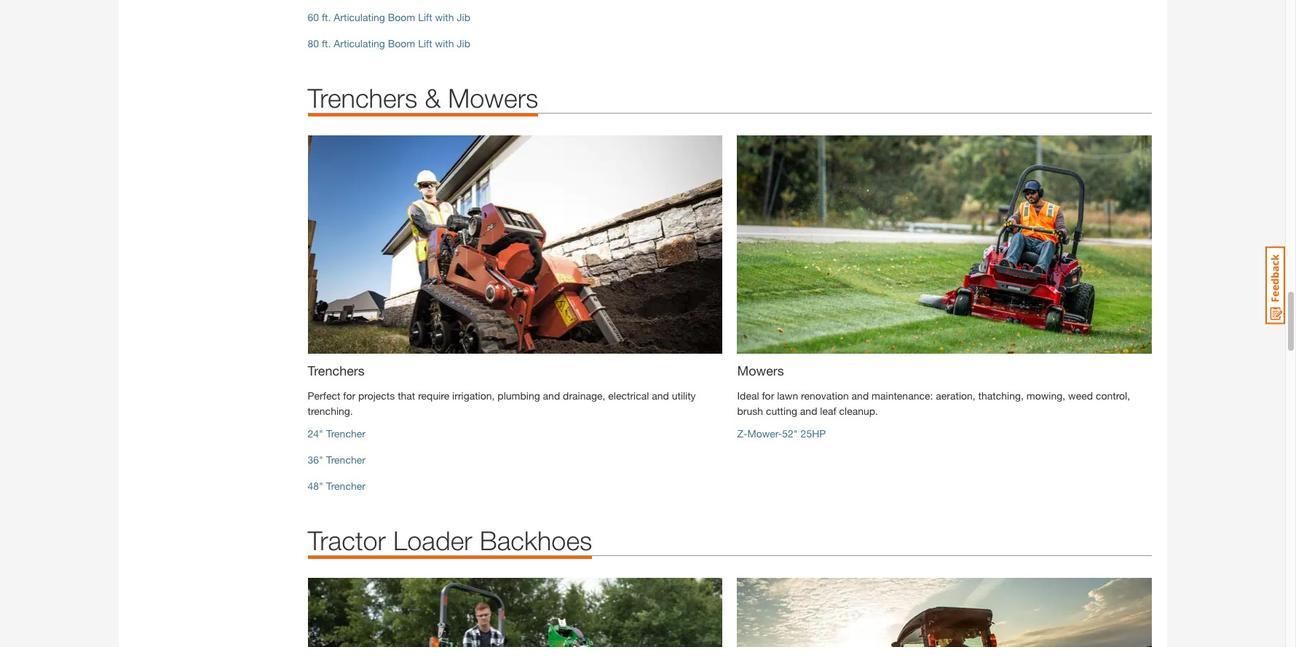 Task type: locate. For each thing, give the bounding box(es) containing it.
2 trenchers from the top
[[308, 363, 365, 379]]

lift for 80 ft. articulating boom lift with jib
[[418, 37, 432, 50]]

1 vertical spatial trencher
[[326, 454, 366, 466]]

ft.
[[322, 11, 331, 24], [322, 37, 331, 50]]

with up &
[[435, 37, 454, 50]]

loader
[[393, 525, 472, 557]]

0 vertical spatial trenchers
[[308, 83, 418, 114]]

trencher down 24" trencher
[[326, 454, 366, 466]]

aeration,
[[936, 390, 976, 402]]

z-mower-52" 25hp
[[737, 428, 826, 440]]

cutting
[[766, 405, 798, 418]]

trencher for 48" trencher
[[326, 480, 366, 493]]

0 vertical spatial lift
[[418, 11, 432, 24]]

0 horizontal spatial for
[[343, 390, 355, 402]]

maintenance:
[[872, 390, 933, 402]]

36" trencher
[[308, 454, 366, 466]]

tractor loader backhoes image
[[308, 579, 723, 648]]

mowers
[[448, 83, 538, 114], [737, 363, 784, 379]]

1 trenchers from the top
[[308, 83, 418, 114]]

0 vertical spatial trencher
[[326, 428, 366, 440]]

thatching,
[[979, 390, 1024, 402]]

with
[[435, 11, 454, 24], [435, 37, 454, 50]]

articulating for 60
[[334, 11, 385, 24]]

feedback link image
[[1266, 246, 1286, 325]]

lift
[[418, 11, 432, 24], [418, 37, 432, 50]]

and left "leaf"
[[800, 405, 818, 418]]

2 jib from the top
[[457, 37, 471, 50]]

that
[[398, 390, 415, 402]]

80 ft. articulating boom lift with jib
[[308, 37, 471, 50]]

trenchers down '80 ft. articulating boom lift with jib' "link"
[[308, 83, 418, 114]]

with for 80 ft. articulating boom lift with jib
[[435, 37, 454, 50]]

2 for from the left
[[762, 390, 774, 402]]

2 ft. from the top
[[322, 37, 331, 50]]

trenchers image
[[308, 136, 723, 354]]

for
[[343, 390, 355, 402], [762, 390, 774, 402]]

2 boom from the top
[[388, 37, 415, 50]]

0 vertical spatial with
[[435, 11, 454, 24]]

1 for from the left
[[343, 390, 355, 402]]

trencher down trenching.
[[326, 428, 366, 440]]

1 vertical spatial jib
[[457, 37, 471, 50]]

0 vertical spatial boom
[[388, 11, 415, 24]]

for up trenching.
[[343, 390, 355, 402]]

for inside perfect for projects that require irrigation, plumbing and drainage, electrical and utility trenching.
[[343, 390, 355, 402]]

trenchers
[[308, 83, 418, 114], [308, 363, 365, 379]]

1 vertical spatial ft.
[[322, 37, 331, 50]]

mowers right &
[[448, 83, 538, 114]]

24" trencher
[[308, 428, 366, 440]]

boom up 80 ft. articulating boom lift with jib
[[388, 11, 415, 24]]

0 vertical spatial articulating
[[334, 11, 385, 24]]

trencher
[[326, 428, 366, 440], [326, 454, 366, 466], [326, 480, 366, 493]]

2 lift from the top
[[418, 37, 432, 50]]

ideal
[[737, 390, 759, 402]]

2 articulating from the top
[[334, 37, 385, 50]]

1 boom from the top
[[388, 11, 415, 24]]

and
[[543, 390, 560, 402], [652, 390, 669, 402], [852, 390, 869, 402], [800, 405, 818, 418]]

60 ft. articulating boom lift with jib
[[308, 11, 471, 24]]

2 with from the top
[[435, 37, 454, 50]]

ft. right the "80"
[[322, 37, 331, 50]]

boom
[[388, 11, 415, 24], [388, 37, 415, 50]]

articulating down 60 ft. articulating boom lift with jib
[[334, 37, 385, 50]]

ft. for 60
[[322, 11, 331, 24]]

1 articulating from the top
[[334, 11, 385, 24]]

1 ft. from the top
[[322, 11, 331, 24]]

boom down 60 ft. articulating boom lift with jib
[[388, 37, 415, 50]]

1 horizontal spatial for
[[762, 390, 774, 402]]

1 jib from the top
[[457, 11, 471, 24]]

lift up 80 ft. articulating boom lift with jib
[[418, 11, 432, 24]]

1 vertical spatial lift
[[418, 37, 432, 50]]

48" trencher link
[[308, 480, 366, 493]]

for left lawn
[[762, 390, 774, 402]]

ft. right 60
[[322, 11, 331, 24]]

2 vertical spatial trencher
[[326, 480, 366, 493]]

1 with from the top
[[435, 11, 454, 24]]

boom for 80 ft. articulating boom lift with jib
[[388, 37, 415, 50]]

mowers up ideal
[[737, 363, 784, 379]]

36" trencher link
[[308, 454, 366, 466]]

0 vertical spatial mowers
[[448, 83, 538, 114]]

lawn
[[777, 390, 798, 402]]

1 lift from the top
[[418, 11, 432, 24]]

trencher down 36" trencher link on the left bottom
[[326, 480, 366, 493]]

1 vertical spatial articulating
[[334, 37, 385, 50]]

brush
[[737, 405, 763, 418]]

z-
[[737, 428, 748, 440]]

with up 80 ft. articulating boom lift with jib
[[435, 11, 454, 24]]

1 horizontal spatial mowers
[[737, 363, 784, 379]]

articulating
[[334, 11, 385, 24], [334, 37, 385, 50]]

lift down 60 ft. articulating boom lift with jib
[[418, 37, 432, 50]]

for inside ideal for lawn renovation and maintenance: aeration, thatching, mowing, weed control, brush cutting and leaf cleanup.
[[762, 390, 774, 402]]

48" trencher
[[308, 480, 366, 493]]

jib
[[457, 11, 471, 24], [457, 37, 471, 50]]

1 vertical spatial trenchers
[[308, 363, 365, 379]]

1 vertical spatial with
[[435, 37, 454, 50]]

articulating up '80 ft. articulating boom lift with jib' "link"
[[334, 11, 385, 24]]

0 vertical spatial ft.
[[322, 11, 331, 24]]

renovation
[[801, 390, 849, 402]]

3 trencher from the top
[[326, 480, 366, 493]]

1 trencher from the top
[[326, 428, 366, 440]]

z-mower-52" 25hp link
[[737, 428, 826, 440]]

0 vertical spatial jib
[[457, 11, 471, 24]]

perfect
[[308, 390, 340, 402]]

1 vertical spatial mowers
[[737, 363, 784, 379]]

1 vertical spatial boom
[[388, 37, 415, 50]]

trenchers up perfect
[[308, 363, 365, 379]]

box scraper image
[[737, 579, 1153, 648]]

2 trencher from the top
[[326, 454, 366, 466]]



Task type: vqa. For each thing, say whether or not it's contained in the screenshot.
jib
yes



Task type: describe. For each thing, give the bounding box(es) containing it.
jib for 60 ft. articulating boom lift with jib
[[457, 11, 471, 24]]

trencher for 36" trencher
[[326, 454, 366, 466]]

mower-
[[748, 428, 782, 440]]

lift for 60 ft. articulating boom lift with jib
[[418, 11, 432, 24]]

trencher for 24" trencher
[[326, 428, 366, 440]]

and left drainage,
[[543, 390, 560, 402]]

24"
[[308, 428, 323, 440]]

60
[[308, 11, 319, 24]]

tractor
[[308, 525, 386, 557]]

tractor loader backhoes
[[308, 525, 592, 557]]

backhoes
[[480, 525, 592, 557]]

0 horizontal spatial mowers
[[448, 83, 538, 114]]

plumbing
[[498, 390, 540, 402]]

36"
[[308, 454, 323, 466]]

leaf
[[820, 405, 837, 418]]

trenchers & mowers
[[308, 83, 538, 114]]

52"
[[782, 428, 798, 440]]

48"
[[308, 480, 323, 493]]

and left utility
[[652, 390, 669, 402]]

projects
[[358, 390, 395, 402]]

for for trenchers
[[343, 390, 355, 402]]

with for 60 ft. articulating boom lift with jib
[[435, 11, 454, 24]]

perfect for projects that require irrigation, plumbing and drainage, electrical and utility trenching.
[[308, 390, 696, 418]]

jib for 80 ft. articulating boom lift with jib
[[457, 37, 471, 50]]

utility
[[672, 390, 696, 402]]

control,
[[1096, 390, 1130, 402]]

drainage,
[[563, 390, 606, 402]]

require
[[418, 390, 450, 402]]

weed
[[1069, 390, 1093, 402]]

boom for 60 ft. articulating boom lift with jib
[[388, 11, 415, 24]]

for for mowers
[[762, 390, 774, 402]]

electrical
[[608, 390, 649, 402]]

mowers image
[[737, 136, 1153, 354]]

irrigation,
[[452, 390, 495, 402]]

mowing,
[[1027, 390, 1066, 402]]

trenchers for trenchers
[[308, 363, 365, 379]]

&
[[425, 83, 441, 114]]

80
[[308, 37, 319, 50]]

ft. for 80
[[322, 37, 331, 50]]

ideal for lawn renovation and maintenance: aeration, thatching, mowing, weed control, brush cutting and leaf cleanup.
[[737, 390, 1130, 418]]

25hp
[[801, 428, 826, 440]]

60 ft. articulating boom lift with jib link
[[308, 11, 471, 24]]

cleanup.
[[839, 405, 878, 418]]

80 ft. articulating boom lift with jib link
[[308, 37, 471, 50]]

articulating for 80
[[334, 37, 385, 50]]

and up cleanup.
[[852, 390, 869, 402]]

trenchers for trenchers & mowers
[[308, 83, 418, 114]]

trenching.
[[308, 405, 353, 418]]

24" trencher link
[[308, 428, 366, 440]]



